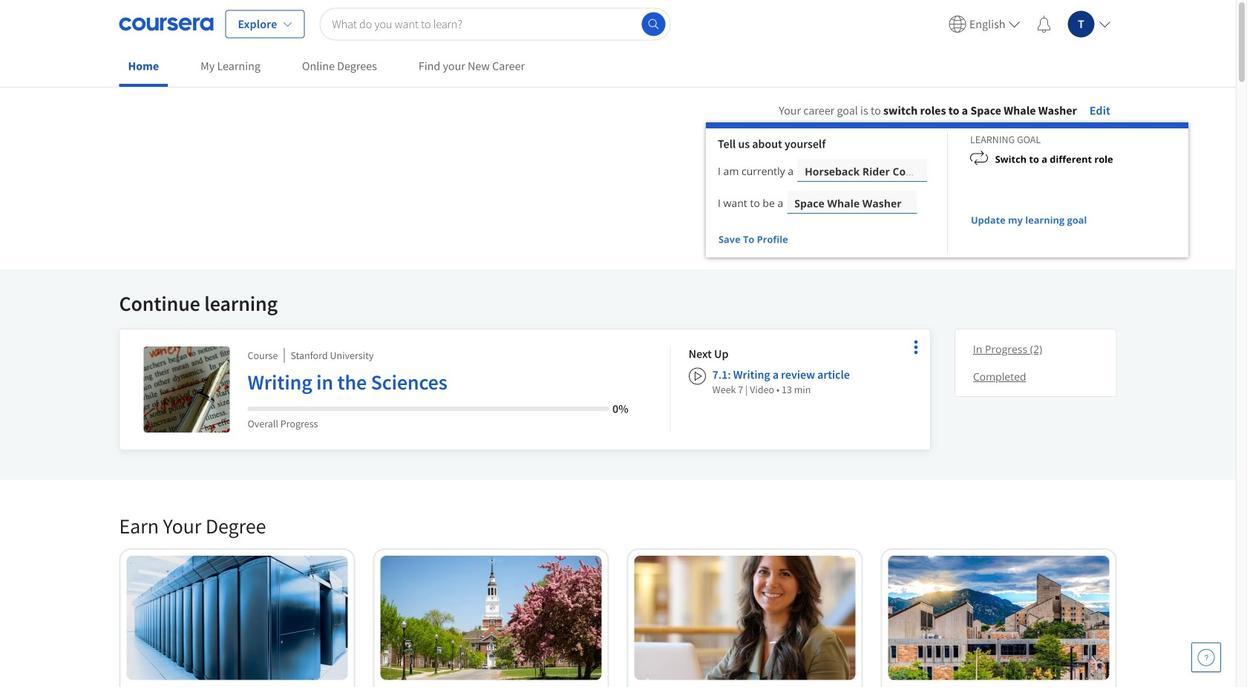 Task type: locate. For each thing, give the bounding box(es) containing it.
None search field
[[319, 8, 671, 40]]

help center image
[[1197, 649, 1215, 667]]

region
[[706, 122, 1188, 258]]

earn your degree collection element
[[110, 489, 1126, 687]]

What do you want to learn? text field
[[319, 8, 671, 40]]

status
[[789, 239, 796, 243]]



Task type: describe. For each thing, give the bounding box(es) containing it.
more option for writing in the sciences image
[[905, 337, 926, 358]]

writing in the sciences image
[[144, 347, 230, 433]]

coursera image
[[119, 12, 213, 36]]



Task type: vqa. For each thing, say whether or not it's contained in the screenshot.
the enhance
no



